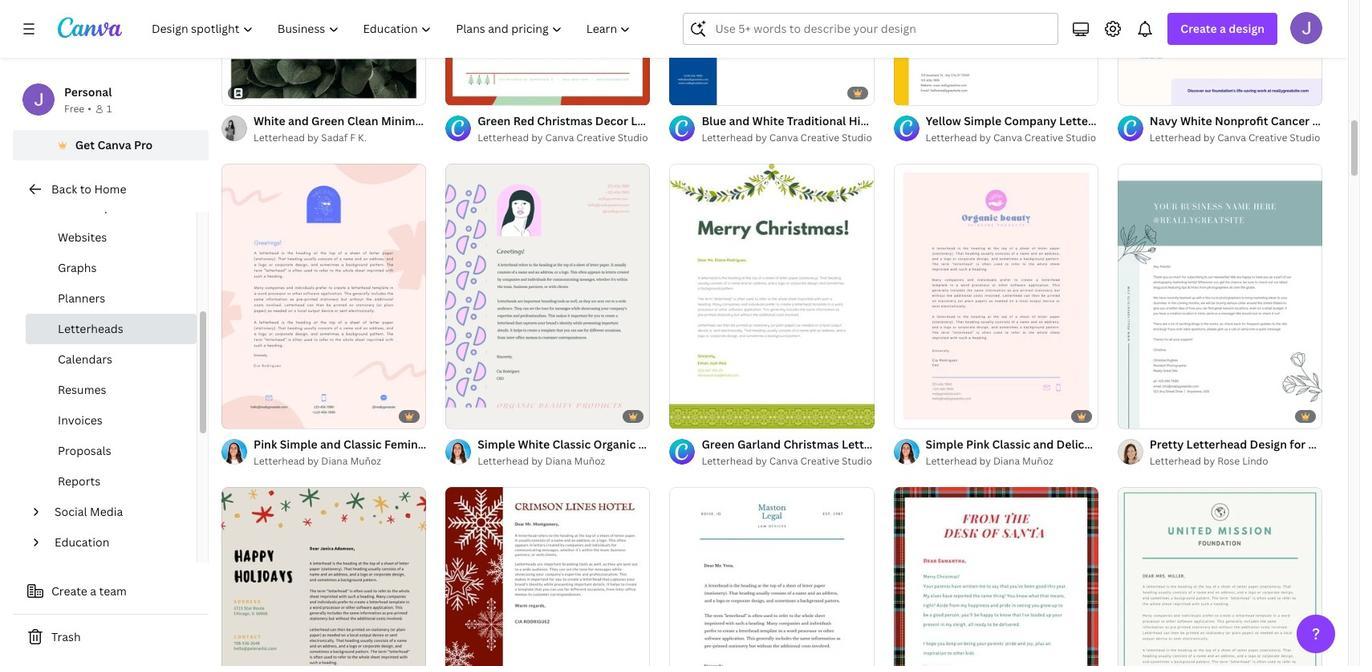 Task type: locate. For each thing, give the bounding box(es) containing it.
diana down simple white classic organic shapes letterhead link
[[546, 455, 572, 468]]

red
[[514, 113, 535, 128]]

letterhead by canva creative studio link for yellow simple company letterhead
[[926, 130, 1099, 146]]

trash link
[[13, 621, 209, 654]]

simple pink classic and delicate letterhead image
[[894, 164, 1099, 429]]

letterhead by diana muñoz link down delicate
[[926, 454, 1099, 470]]

green red christmas decor letterhead image
[[446, 0, 651, 105]]

rose
[[1218, 455, 1241, 468]]

1 vertical spatial a
[[90, 584, 96, 599]]

letterhead by diana muñoz link down the feminine
[[254, 454, 426, 470]]

letterhead by canva creative studio link for green red christmas decor letterhead
[[478, 130, 651, 146]]

planners
[[58, 291, 105, 306]]

green inside green red christmas decor letterhead letterhead by canva creative studio
[[478, 113, 511, 128]]

maps
[[88, 199, 117, 214]]

graphs
[[58, 260, 97, 275]]

grey stars christmas letterhead image
[[222, 487, 426, 666]]

and left the feminine
[[320, 437, 341, 452]]

0 horizontal spatial create
[[51, 584, 87, 599]]

1 horizontal spatial christmas
[[784, 437, 839, 452]]

yellow simple company letterhead link
[[926, 112, 1121, 130]]

letterhead by diana muñoz link down organic
[[478, 454, 651, 470]]

muñoz down simple white classic organic shapes letterhead link
[[575, 455, 606, 468]]

muñoz down simple pink classic and delicate letterhead link
[[1023, 455, 1054, 468]]

calendars link
[[26, 344, 197, 375]]

mind maps
[[58, 199, 117, 214]]

0 horizontal spatial letterhead by diana muñoz link
[[254, 454, 426, 470]]

green red christmas decor letterhead letterhead by canva creative studio
[[478, 113, 692, 144]]

1 vertical spatial green
[[702, 437, 735, 452]]

home
[[94, 181, 126, 197]]

websites link
[[26, 222, 197, 253]]

pink simple and classic feminine letterhead image
[[222, 163, 426, 429]]

0 horizontal spatial green
[[478, 113, 511, 128]]

0 horizontal spatial and
[[320, 437, 341, 452]]

pink inside "pink simple and classic feminine letterhead letterhead by diana muñoz"
[[254, 437, 277, 452]]

green for green red christmas decor letterhead
[[478, 113, 511, 128]]

pink
[[254, 437, 277, 452], [967, 437, 990, 452]]

letterhead by canva creative studio link for green garland christmas letterhead
[[702, 454, 875, 470]]

classic inside simple pink classic and delicate letterhead letterhead by diana muñoz
[[993, 437, 1031, 452]]

create inside button
[[51, 584, 87, 599]]

team
[[99, 584, 127, 599]]

diana down simple pink classic and delicate letterhead link
[[994, 455, 1021, 468]]

0 vertical spatial a
[[1220, 21, 1227, 36]]

classic inside "pink simple and classic feminine letterhead letterhead by diana muñoz"
[[344, 437, 382, 452]]

simple
[[964, 113, 1002, 129], [280, 437, 318, 452], [478, 437, 516, 452], [926, 437, 964, 452]]

1 horizontal spatial green
[[702, 437, 735, 452]]

pretty letterhead design for photographers, wellness bloggers, & health coaches image
[[1118, 164, 1323, 429]]

back to home
[[51, 181, 126, 197]]

muñoz
[[350, 454, 381, 468], [575, 455, 606, 468], [1023, 455, 1054, 468]]

christmas right garland
[[784, 437, 839, 452]]

0 vertical spatial green
[[478, 113, 511, 128]]

create inside dropdown button
[[1181, 21, 1218, 36]]

and
[[729, 113, 750, 128], [320, 437, 341, 452], [1034, 437, 1054, 452]]

mind
[[58, 199, 85, 214]]

graphs link
[[26, 253, 197, 283]]

and left delicate
[[1034, 437, 1054, 452]]

green inside green garland christmas letterhead letterhead by canva creative studio
[[702, 437, 735, 452]]

green for green garland christmas letterhead
[[702, 437, 735, 452]]

2 horizontal spatial letterhead by diana muñoz link
[[926, 454, 1099, 470]]

christmas right red at top
[[537, 113, 593, 128]]

simple white classic organic shapes letterhead letterhead by diana muñoz
[[478, 437, 742, 468]]

0 horizontal spatial pink
[[254, 437, 277, 452]]

white and green clean minimalist real estate company letterhead doc image
[[222, 0, 426, 105]]

1 horizontal spatial diana
[[546, 455, 572, 468]]

letterhead by rose lindo link
[[1150, 454, 1323, 470]]

by
[[308, 131, 319, 144], [532, 131, 543, 144], [756, 131, 767, 144], [980, 131, 992, 145], [1204, 131, 1216, 145], [308, 454, 319, 468], [532, 455, 543, 468], [756, 455, 767, 468], [980, 455, 992, 468], [1204, 455, 1216, 468]]

green
[[478, 113, 511, 128], [702, 437, 735, 452]]

and inside simple pink classic and delicate letterhead letterhead by diana muñoz
[[1034, 437, 1054, 452]]

creative
[[577, 131, 616, 144], [801, 131, 840, 144], [1025, 131, 1064, 145], [1249, 131, 1288, 145], [801, 455, 840, 468]]

0 horizontal spatial white
[[518, 437, 550, 452]]

by inside yellow simple company letterhead letterhead by canva creative studio
[[980, 131, 992, 145]]

0 horizontal spatial classic
[[344, 437, 382, 452]]

white
[[753, 113, 785, 128], [518, 437, 550, 452]]

studio inside yellow simple company letterhead letterhead by canva creative studio
[[1066, 131, 1097, 145]]

create left the team
[[51, 584, 87, 599]]

diana for simple
[[321, 454, 348, 468]]

simple pink classic and delicate letterhead link
[[926, 436, 1166, 454]]

1 horizontal spatial a
[[1220, 21, 1227, 36]]

0 vertical spatial white
[[753, 113, 785, 128]]

1 horizontal spatial muñoz
[[575, 455, 606, 468]]

by inside simple white classic organic shapes letterhead letterhead by diana muñoz
[[532, 455, 543, 468]]

christmas inside green garland christmas letterhead letterhead by canva creative studio
[[784, 437, 839, 452]]

trash
[[51, 629, 81, 645]]

top level navigation element
[[141, 13, 645, 45]]

canva
[[546, 131, 574, 144], [770, 131, 799, 144], [994, 131, 1023, 145], [1218, 131, 1247, 145], [97, 137, 131, 153], [770, 455, 799, 468]]

green garland christmas letterhead image
[[670, 164, 875, 429]]

create a team
[[51, 584, 127, 599]]

a inside button
[[90, 584, 96, 599]]

letterhead by diana muñoz link for simple
[[254, 454, 426, 470]]

high
[[849, 113, 875, 128]]

free
[[64, 102, 85, 116]]

canva inside green red christmas decor letterhead letterhead by canva creative studio
[[546, 131, 574, 144]]

back to home link
[[13, 173, 209, 206]]

create
[[1181, 21, 1218, 36], [51, 584, 87, 599]]

1 vertical spatial white
[[518, 437, 550, 452]]

traditional
[[787, 113, 847, 128]]

a inside dropdown button
[[1220, 21, 1227, 36]]

studio inside blue and white traditional high school letterhead letterhead by canva creative studio
[[842, 131, 873, 144]]

a
[[1220, 21, 1227, 36], [90, 584, 96, 599]]

jacob simon image
[[1291, 12, 1323, 44]]

garland
[[738, 437, 781, 452]]

a left the team
[[90, 584, 96, 599]]

diana for white
[[546, 455, 572, 468]]

2 horizontal spatial and
[[1034, 437, 1054, 452]]

white formal minimal elegant law firm legal letterhead image
[[670, 487, 875, 666]]

simple white classic organic shapes letterhead image
[[446, 164, 651, 429]]

studio
[[618, 131, 649, 144], [842, 131, 873, 144], [1066, 131, 1097, 145], [1291, 131, 1321, 145], [842, 455, 873, 468]]

and right blue
[[729, 113, 750, 128]]

organic
[[594, 437, 636, 452]]

diana inside simple white classic organic shapes letterhead letterhead by diana muñoz
[[546, 455, 572, 468]]

red and green checkered santa letterhead image
[[894, 488, 1099, 666]]

letterhead
[[631, 113, 692, 128], [917, 113, 978, 128], [1060, 113, 1121, 129], [254, 131, 305, 144], [478, 131, 529, 144], [702, 131, 754, 144], [926, 131, 978, 145], [1150, 131, 1202, 145], [438, 437, 498, 452], [681, 437, 742, 452], [842, 437, 903, 452], [1105, 437, 1166, 452], [254, 454, 305, 468], [478, 455, 529, 468], [702, 455, 754, 468], [926, 455, 978, 468], [1150, 455, 1202, 468]]

muñoz down pink simple and classic feminine letterhead link
[[350, 454, 381, 468]]

create left design
[[1181, 21, 1218, 36]]

and inside blue and white traditional high school letterhead letterhead by canva creative studio
[[729, 113, 750, 128]]

social
[[55, 504, 87, 519]]

1 horizontal spatial letterhead by diana muñoz link
[[478, 454, 651, 470]]

company
[[1005, 113, 1057, 129]]

pink simple and classic feminine letterhead letterhead by diana muñoz
[[254, 437, 498, 468]]

0 vertical spatial christmas
[[537, 113, 593, 128]]

classic left the feminine
[[344, 437, 382, 452]]

1 horizontal spatial and
[[729, 113, 750, 128]]

media
[[90, 504, 123, 519]]

yellow simple company letterhead letterhead by canva creative studio
[[926, 113, 1121, 145]]

0 horizontal spatial a
[[90, 584, 96, 599]]

green garland christmas letterhead letterhead by canva creative studio
[[702, 437, 903, 468]]

by inside "pink simple and classic feminine letterhead letterhead by diana muñoz"
[[308, 454, 319, 468]]

2 horizontal spatial muñoz
[[1023, 455, 1054, 468]]

1 horizontal spatial white
[[753, 113, 785, 128]]

letterhead by canva creative studio link for blue and white traditional high school letterhead
[[702, 130, 875, 146]]

classic inside simple white classic organic shapes letterhead letterhead by diana muñoz
[[553, 437, 591, 452]]

muñoz inside simple white classic organic shapes letterhead letterhead by diana muñoz
[[575, 455, 606, 468]]

personal
[[64, 84, 112, 100]]

classic left delicate
[[993, 437, 1031, 452]]

0 horizontal spatial christmas
[[537, 113, 593, 128]]

create a design button
[[1169, 13, 1278, 45]]

1 vertical spatial create
[[51, 584, 87, 599]]

diana down pink simple and classic feminine letterhead link
[[321, 454, 348, 468]]

0 vertical spatial create
[[1181, 21, 1218, 36]]

muñoz for and
[[1023, 455, 1054, 468]]

simple inside simple white classic organic shapes letterhead letterhead by diana muñoz
[[478, 437, 516, 452]]

blue and white traditional high school letterhead image
[[670, 0, 875, 105]]

christmas inside green red christmas decor letterhead letterhead by canva creative studio
[[537, 113, 593, 128]]

create for create a design
[[1181, 21, 1218, 36]]

green left red at top
[[478, 113, 511, 128]]

diana inside "pink simple and classic feminine letterhead letterhead by diana muñoz"
[[321, 454, 348, 468]]

1 horizontal spatial pink
[[967, 437, 990, 452]]

0 horizontal spatial diana
[[321, 454, 348, 468]]

classic
[[344, 437, 382, 452], [553, 437, 591, 452], [993, 437, 1031, 452]]

classic left organic
[[553, 437, 591, 452]]

muñoz inside "pink simple and classic feminine letterhead letterhead by diana muñoz"
[[350, 454, 381, 468]]

1 horizontal spatial create
[[1181, 21, 1218, 36]]

letterhead by canva creative studio
[[1150, 131, 1321, 145]]

creative inside yellow simple company letterhead letterhead by canva creative studio
[[1025, 131, 1064, 145]]

muñoz for organic
[[575, 455, 606, 468]]

1 horizontal spatial classic
[[553, 437, 591, 452]]

diana inside simple pink classic and delicate letterhead letterhead by diana muñoz
[[994, 455, 1021, 468]]

letterhead by diana muñoz link
[[254, 454, 426, 470], [478, 454, 651, 470], [926, 454, 1099, 470]]

lindo
[[1243, 455, 1269, 468]]

canva inside green garland christmas letterhead letterhead by canva creative studio
[[770, 455, 799, 468]]

green left garland
[[702, 437, 735, 452]]

1 vertical spatial christmas
[[784, 437, 839, 452]]

reports link
[[26, 466, 197, 497]]

diana
[[321, 454, 348, 468], [546, 455, 572, 468], [994, 455, 1021, 468]]

resumes link
[[26, 375, 197, 405]]

muñoz inside simple pink classic and delicate letterhead letterhead by diana muñoz
[[1023, 455, 1054, 468]]

2 horizontal spatial diana
[[994, 455, 1021, 468]]

a for design
[[1220, 21, 1227, 36]]

websites
[[58, 230, 107, 245]]

None search field
[[684, 13, 1059, 45]]

0 horizontal spatial muñoz
[[350, 454, 381, 468]]

simple pink classic and delicate letterhead letterhead by diana muñoz
[[926, 437, 1166, 468]]

letterhead by canva creative studio link
[[478, 130, 651, 146], [702, 130, 875, 146], [926, 130, 1099, 146], [1150, 130, 1323, 146], [702, 454, 875, 470]]

2 horizontal spatial classic
[[993, 437, 1031, 452]]

a left design
[[1220, 21, 1227, 36]]



Task type: vqa. For each thing, say whether or not it's contained in the screenshot.
SDK within Develop an app with the Canva Apps SDK
no



Task type: describe. For each thing, give the bounding box(es) containing it.
navy white nonprofit cancer research clean corporate charity letterhead image
[[1118, 0, 1323, 105]]

decor
[[596, 113, 629, 128]]

yellow simple company letterhead image
[[894, 0, 1099, 105]]

red and white snowflakes christmas letterhead image
[[446, 487, 651, 666]]

•
[[88, 102, 91, 116]]

pro
[[134, 137, 153, 153]]

planners link
[[26, 283, 197, 314]]

social media
[[55, 504, 123, 519]]

canva inside yellow simple company letterhead letterhead by canva creative studio
[[994, 131, 1023, 145]]

delicate
[[1057, 437, 1102, 452]]

invoices
[[58, 413, 103, 428]]

muñoz for classic
[[350, 454, 381, 468]]

by inside simple pink classic and delicate letterhead letterhead by diana muñoz
[[980, 455, 992, 468]]

letterheads
[[58, 321, 123, 336]]

classic for simple pink classic and delicate letterhead
[[993, 437, 1031, 452]]

blue
[[702, 113, 727, 128]]

create a team button
[[13, 576, 209, 608]]

to
[[80, 181, 91, 197]]

blue and white traditional high school letterhead letterhead by canva creative studio
[[702, 113, 978, 144]]

education
[[55, 535, 109, 550]]

letterhead by sadaf f k.
[[254, 131, 367, 144]]

letterhead by diana muñoz link for white
[[478, 454, 651, 470]]

canva inside get canva pro button
[[97, 137, 131, 153]]

white inside blue and white traditional high school letterhead letterhead by canva creative studio
[[753, 113, 785, 128]]

simple inside yellow simple company letterhead letterhead by canva creative studio
[[964, 113, 1002, 129]]

pink inside simple pink classic and delicate letterhead letterhead by diana muñoz
[[967, 437, 990, 452]]

green red christmas decor letterhead link
[[478, 112, 692, 130]]

by inside blue and white traditional high school letterhead letterhead by canva creative studio
[[756, 131, 767, 144]]

education link
[[48, 528, 187, 558]]

creative inside green garland christmas letterhead letterhead by canva creative studio
[[801, 455, 840, 468]]

back
[[51, 181, 77, 197]]

k.
[[358, 131, 367, 144]]

christmas for red
[[537, 113, 593, 128]]

proposals link
[[26, 436, 197, 466]]

creative inside blue and white traditional high school letterhead letterhead by canva creative studio
[[801, 131, 840, 144]]

create a design
[[1181, 21, 1265, 36]]

get canva pro button
[[13, 130, 209, 161]]

blue and white traditional high school letterhead link
[[702, 112, 978, 130]]

studio inside green red christmas decor letterhead letterhead by canva creative studio
[[618, 131, 649, 144]]

free •
[[64, 102, 91, 116]]

social media link
[[48, 497, 187, 528]]

letterhead by rose lindo
[[1150, 455, 1269, 468]]

get canva pro
[[75, 137, 153, 153]]

pink simple and classic feminine letterhead link
[[254, 436, 498, 454]]

shapes
[[639, 437, 678, 452]]

invoices link
[[26, 405, 197, 436]]

yellow
[[926, 113, 962, 129]]

design
[[1229, 21, 1265, 36]]

classic for simple white classic organic shapes letterhead
[[553, 437, 591, 452]]

creative inside green red christmas decor letterhead letterhead by canva creative studio
[[577, 131, 616, 144]]

create for create a team
[[51, 584, 87, 599]]

and inside "pink simple and classic feminine letterhead letterhead by diana muñoz"
[[320, 437, 341, 452]]

resumes
[[58, 382, 106, 397]]

Search search field
[[716, 14, 1049, 44]]

letterhead by diana muñoz link for pink
[[926, 454, 1099, 470]]

feminine
[[385, 437, 435, 452]]

by inside green red christmas decor letterhead letterhead by canva creative studio
[[532, 131, 543, 144]]

green bordered globe charity letterhead image
[[1118, 488, 1323, 666]]

f
[[350, 131, 356, 144]]

white inside simple white classic organic shapes letterhead letterhead by diana muñoz
[[518, 437, 550, 452]]

sadaf
[[321, 131, 348, 144]]

diana for pink
[[994, 455, 1021, 468]]

school
[[877, 113, 915, 128]]

letterhead by sadaf f k. link
[[254, 130, 426, 146]]

calendars
[[58, 352, 112, 367]]

proposals
[[58, 443, 111, 458]]

get
[[75, 137, 95, 153]]

green garland christmas letterhead link
[[702, 436, 903, 454]]

reports
[[58, 474, 101, 489]]

christmas for garland
[[784, 437, 839, 452]]

1
[[107, 102, 112, 116]]

by inside green garland christmas letterhead letterhead by canva creative studio
[[756, 455, 767, 468]]

canva inside blue and white traditional high school letterhead letterhead by canva creative studio
[[770, 131, 799, 144]]

simple white classic organic shapes letterhead link
[[478, 436, 742, 454]]

a for team
[[90, 584, 96, 599]]

simple inside simple pink classic and delicate letterhead letterhead by diana muñoz
[[926, 437, 964, 452]]

mind maps link
[[26, 192, 197, 222]]

studio inside green garland christmas letterhead letterhead by canva creative studio
[[842, 455, 873, 468]]

simple inside "pink simple and classic feminine letterhead letterhead by diana muñoz"
[[280, 437, 318, 452]]



